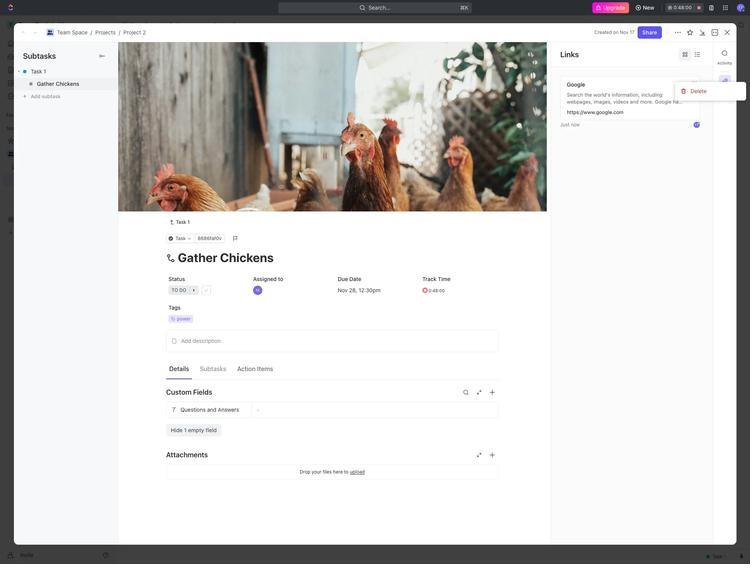 Task type: vqa. For each thing, say whether or not it's contained in the screenshot.
bottommost More
no



Task type: describe. For each thing, give the bounding box(es) containing it.
new button
[[633, 2, 660, 14]]

invite
[[20, 552, 34, 558]]

delete
[[691, 88, 707, 94]]

fields
[[193, 388, 213, 397]]

board
[[144, 71, 159, 78]]

upgrade
[[604, 4, 626, 11]]

0 vertical spatial task 1 link
[[14, 65, 118, 78]]

created
[[595, 29, 612, 35]]

hide inside dropdown button
[[659, 71, 671, 78]]

hide button
[[398, 89, 415, 98]]

add up customize
[[695, 50, 705, 56]]

docs
[[19, 67, 31, 73]]

due date
[[338, 276, 362, 282]]

calendar link
[[196, 69, 220, 80]]

attachments
[[166, 451, 208, 459]]

created on nov 17
[[595, 29, 635, 35]]

calendar
[[197, 71, 220, 78]]

tags
[[169, 304, 181, 311]]

add description
[[181, 338, 221, 344]]

due
[[338, 276, 348, 282]]

favorites button
[[3, 111, 30, 120]]

drop your files here to upload
[[300, 469, 365, 475]]

0 horizontal spatial team space link
[[57, 29, 88, 36]]

0 vertical spatial project
[[213, 21, 232, 28]]

add down the task 2 at top left
[[156, 161, 166, 168]]

8686faf0v
[[198, 235, 222, 241]]

upload button
[[350, 469, 365, 475]]

task 2
[[156, 148, 172, 155]]

action items
[[237, 366, 273, 373]]

0 horizontal spatial projects link
[[95, 29, 116, 36]]

on
[[614, 29, 619, 35]]

upgrade link
[[593, 2, 630, 13]]

custom fields button
[[166, 383, 499, 402]]

0 horizontal spatial projects
[[95, 29, 116, 36]]

team space / projects / project 2
[[57, 29, 146, 36]]

search
[[628, 71, 646, 78]]

0:48:00
[[674, 5, 692, 10]]

google
[[567, 81, 586, 88]]

links
[[561, 50, 579, 59]]

2 vertical spatial project
[[134, 46, 169, 59]]

automations button
[[681, 19, 721, 31]]

gantt link
[[261, 69, 277, 80]]

add down calendar link
[[208, 109, 217, 115]]

https://www.google.com
[[567, 109, 624, 115]]

new
[[644, 4, 655, 11]]

user group image inside "team space" link
[[123, 23, 128, 27]]

customize button
[[675, 69, 714, 80]]

delete button
[[679, 85, 744, 97]]

1 vertical spatial to
[[278, 276, 284, 282]]

details
[[169, 366, 189, 373]]

assignees
[[322, 91, 345, 96]]

track
[[423, 276, 437, 282]]

0 vertical spatial project 2
[[213, 21, 236, 28]]

just
[[561, 122, 570, 128]]

1 horizontal spatial team space link
[[120, 20, 162, 29]]

action items button
[[234, 362, 276, 376]]

17
[[630, 29, 635, 35]]

nov
[[621, 29, 629, 35]]

table
[[235, 71, 248, 78]]

hide inside button
[[401, 91, 412, 96]]

gantt
[[263, 71, 277, 78]]

items
[[257, 366, 273, 373]]

customize
[[685, 71, 712, 78]]

to do
[[144, 183, 158, 189]]

attachments button
[[166, 446, 499, 464]]

dashboards
[[19, 80, 49, 86]]

1 inside custom fields element
[[184, 427, 187, 434]]

team for team space
[[130, 21, 143, 28]]

in
[[144, 109, 148, 115]]

favorites
[[6, 112, 27, 118]]

0 vertical spatial projects
[[177, 21, 197, 28]]

1 horizontal spatial projects link
[[167, 20, 199, 29]]

details button
[[166, 362, 192, 376]]

list
[[174, 71, 183, 78]]

1 horizontal spatial add task button
[[199, 108, 231, 117]]

empty
[[188, 427, 204, 434]]

2 vertical spatial task 1
[[176, 219, 190, 225]]

tree inside sidebar "navigation"
[[3, 135, 112, 239]]

inbox link
[[3, 51, 112, 63]]

space for team space / projects / project 2
[[72, 29, 88, 36]]

and
[[207, 406, 217, 413]]

gather chickens link
[[14, 78, 118, 90]]

questions
[[181, 406, 206, 413]]

answers
[[218, 406, 239, 413]]

0:48:00 button
[[666, 3, 704, 12]]



Task type: locate. For each thing, give the bounding box(es) containing it.
0 horizontal spatial team
[[57, 29, 71, 36]]

share down new button
[[658, 21, 672, 28]]

1 button for 1
[[173, 134, 184, 142]]

share right 17 on the right of page
[[643, 29, 658, 36]]

description
[[193, 338, 221, 344]]

1 horizontal spatial task 1 link
[[166, 218, 193, 227]]

here
[[333, 469, 343, 475]]

0 horizontal spatial add task
[[156, 161, 179, 168]]

1 horizontal spatial space
[[145, 21, 160, 28]]

tt
[[695, 123, 699, 127]]

1 horizontal spatial subtasks
[[200, 366, 227, 373]]

chickens
[[56, 80, 79, 87]]

custom fields element
[[166, 402, 499, 437]]

0 vertical spatial add task button
[[690, 47, 723, 59]]

field
[[206, 427, 217, 434]]

1 horizontal spatial to
[[278, 276, 284, 282]]

1 button down 'progress'
[[173, 134, 184, 142]]

0 vertical spatial add task
[[695, 50, 718, 56]]

add task button down calendar link
[[199, 108, 231, 117]]

team inside "team space" link
[[130, 21, 143, 28]]

add inside button
[[181, 338, 191, 344]]

1 vertical spatial team
[[57, 29, 71, 36]]

2 horizontal spatial task 1
[[176, 219, 190, 225]]

1 vertical spatial share
[[643, 29, 658, 36]]

home link
[[3, 38, 112, 50]]

team up home 'link'
[[57, 29, 71, 36]]

1 horizontal spatial project 2 link
[[204, 20, 238, 29]]

2 horizontal spatial add task button
[[690, 47, 723, 59]]

project 2 link
[[204, 20, 238, 29], [124, 29, 146, 36]]

Edit task name text field
[[166, 250, 499, 265]]

task 1 link
[[14, 65, 118, 78], [166, 218, 193, 227]]

user group image
[[123, 23, 128, 27], [47, 30, 53, 35]]

1 horizontal spatial hide
[[401, 91, 412, 96]]

team
[[130, 21, 143, 28], [57, 29, 71, 36]]

0 horizontal spatial to
[[144, 183, 150, 189]]

board link
[[143, 69, 159, 80]]

add description button
[[169, 335, 496, 347]]

subtasks down home
[[23, 51, 56, 60]]

0 horizontal spatial add task button
[[152, 160, 182, 169]]

spaces
[[6, 125, 23, 131]]

projects link
[[167, 20, 199, 29], [95, 29, 116, 36]]

0 horizontal spatial task 1
[[31, 68, 46, 75]]

0 horizontal spatial project 2 link
[[124, 29, 146, 36]]

⌘k
[[461, 4, 469, 11]]

project
[[213, 21, 232, 28], [124, 29, 141, 36], [134, 46, 169, 59]]

to inside drop your files here to upload
[[344, 469, 349, 475]]

1 vertical spatial task 1
[[156, 134, 172, 141]]

user group image up home 'link'
[[47, 30, 53, 35]]

questions and answers
[[181, 406, 239, 413]]

in progress
[[144, 109, 175, 115]]

1 button
[[173, 134, 184, 142], [174, 147, 185, 155]]

inbox
[[19, 53, 32, 60]]

home
[[19, 40, 33, 47]]

table link
[[233, 69, 248, 80]]

add
[[695, 50, 705, 56], [208, 109, 217, 115], [156, 161, 166, 168], [181, 338, 191, 344]]

0 vertical spatial user group image
[[123, 23, 128, 27]]

8686faf0v button
[[195, 234, 225, 243]]

0 vertical spatial 1 button
[[173, 134, 184, 142]]

add task up activity
[[695, 50, 718, 56]]

project 2
[[213, 21, 236, 28], [134, 46, 180, 59]]

progress
[[150, 109, 175, 115]]

action
[[237, 366, 256, 373]]

/
[[164, 21, 166, 28], [201, 21, 202, 28], [91, 29, 92, 36], [119, 29, 120, 36]]

2 horizontal spatial to
[[344, 469, 349, 475]]

0 vertical spatial share
[[658, 21, 672, 28]]

search button
[[618, 69, 648, 80]]

0 horizontal spatial task 1 link
[[14, 65, 118, 78]]

custom fields
[[166, 388, 213, 397]]

team up team space / projects / project 2
[[130, 21, 143, 28]]

team space link
[[120, 20, 162, 29], [57, 29, 88, 36]]

1 vertical spatial project
[[124, 29, 141, 36]]

0 vertical spatial team
[[130, 21, 143, 28]]

subtasks up the fields
[[200, 366, 227, 373]]

your
[[312, 469, 322, 475]]

1 vertical spatial project 2
[[134, 46, 180, 59]]

date
[[350, 276, 362, 282]]

0 vertical spatial hide
[[659, 71, 671, 78]]

hide inside custom fields element
[[171, 427, 183, 434]]

1 horizontal spatial user group image
[[123, 23, 128, 27]]

1 vertical spatial task 1 link
[[166, 218, 193, 227]]

1 vertical spatial hide
[[401, 91, 412, 96]]

0 horizontal spatial user group image
[[47, 30, 53, 35]]

to right assigned
[[278, 276, 284, 282]]

share for share button to the right of 17 on the right of page
[[643, 29, 658, 36]]

add task button up activity
[[690, 47, 723, 59]]

1 vertical spatial add task
[[208, 109, 228, 115]]

share button right 17 on the right of page
[[638, 26, 662, 39]]

1 vertical spatial add task button
[[199, 108, 231, 117]]

share button
[[653, 19, 677, 31], [638, 26, 662, 39]]

share
[[658, 21, 672, 28], [643, 29, 658, 36]]

1 vertical spatial space
[[72, 29, 88, 36]]

0 vertical spatial subtasks
[[23, 51, 56, 60]]

task 1
[[31, 68, 46, 75], [156, 134, 172, 141], [176, 219, 190, 225]]

add left description
[[181, 338, 191, 344]]

hide 1 empty field
[[171, 427, 217, 434]]

status
[[169, 276, 185, 282]]

dashboards link
[[3, 77, 112, 89]]

0 vertical spatial task 1
[[31, 68, 46, 75]]

0 vertical spatial space
[[145, 21, 160, 28]]

assigned
[[253, 276, 277, 282]]

1 horizontal spatial project 2
[[213, 21, 236, 28]]

files
[[323, 469, 332, 475]]

1 horizontal spatial add task
[[208, 109, 228, 115]]

2 horizontal spatial hide
[[659, 71, 671, 78]]

space
[[145, 21, 160, 28], [72, 29, 88, 36]]

1 vertical spatial 1 button
[[174, 147, 185, 155]]

hide
[[659, 71, 671, 78], [401, 91, 412, 96], [171, 427, 183, 434]]

1 button for 2
[[174, 147, 185, 155]]

sidebar navigation
[[0, 15, 116, 564]]

0 horizontal spatial project 2
[[134, 46, 180, 59]]

user group image
[[8, 152, 14, 156]]

to left do
[[144, 183, 150, 189]]

1 horizontal spatial task 1
[[156, 134, 172, 141]]

0 vertical spatial to
[[144, 183, 150, 189]]

track time
[[423, 276, 451, 282]]

add task
[[695, 50, 718, 56], [208, 109, 228, 115], [156, 161, 179, 168]]

1 horizontal spatial projects
[[177, 21, 197, 28]]

just now
[[561, 122, 580, 128]]

1 button right the task 2 at top left
[[174, 147, 185, 155]]

0 horizontal spatial space
[[72, 29, 88, 36]]

team for team space / projects / project 2
[[57, 29, 71, 36]]

drop
[[300, 469, 311, 475]]

2 vertical spatial hide
[[171, 427, 183, 434]]

to right here
[[344, 469, 349, 475]]

1 vertical spatial subtasks
[[200, 366, 227, 373]]

task sidebar content section
[[551, 42, 714, 545]]

now
[[571, 122, 580, 128]]

share button down 'new'
[[653, 19, 677, 31]]

upload
[[350, 469, 365, 475]]

2 horizontal spatial add task
[[695, 50, 718, 56]]

1 vertical spatial projects
[[95, 29, 116, 36]]

1 horizontal spatial team
[[130, 21, 143, 28]]

task
[[707, 50, 718, 56], [31, 68, 42, 75], [218, 109, 228, 115], [156, 134, 168, 141], [156, 148, 168, 155], [167, 161, 179, 168], [176, 219, 186, 225]]

to
[[144, 183, 150, 189], [278, 276, 284, 282], [344, 469, 349, 475]]

0 horizontal spatial subtasks
[[23, 51, 56, 60]]

1 vertical spatial user group image
[[47, 30, 53, 35]]

task sidebar navigation tab list
[[717, 47, 734, 104]]

subtasks inside subtasks button
[[200, 366, 227, 373]]

list link
[[172, 69, 183, 80]]

user group image left team space
[[123, 23, 128, 27]]

automations
[[684, 21, 717, 28]]

hide button
[[650, 69, 673, 80]]

do
[[151, 183, 158, 189]]

add task button
[[690, 47, 723, 59], [199, 108, 231, 117], [152, 160, 182, 169]]

tree
[[3, 135, 112, 239]]

add task button down the task 2 at top left
[[152, 160, 182, 169]]

add task down the task 2 at top left
[[156, 161, 179, 168]]

custom
[[166, 388, 192, 397]]

Search tasks... text field
[[655, 88, 732, 99]]

2 vertical spatial add task
[[156, 161, 179, 168]]

2 vertical spatial to
[[344, 469, 349, 475]]

add task down calendar at the left of page
[[208, 109, 228, 115]]

search...
[[369, 4, 391, 11]]

activity
[[718, 61, 733, 65]]

assignees button
[[313, 89, 349, 98]]

assigned to
[[253, 276, 284, 282]]

0 horizontal spatial hide
[[171, 427, 183, 434]]

time
[[438, 276, 451, 282]]

gather chickens
[[37, 80, 79, 87]]

space for team space
[[145, 21, 160, 28]]

share for share button under 'new'
[[658, 21, 672, 28]]

2 vertical spatial add task button
[[152, 160, 182, 169]]



